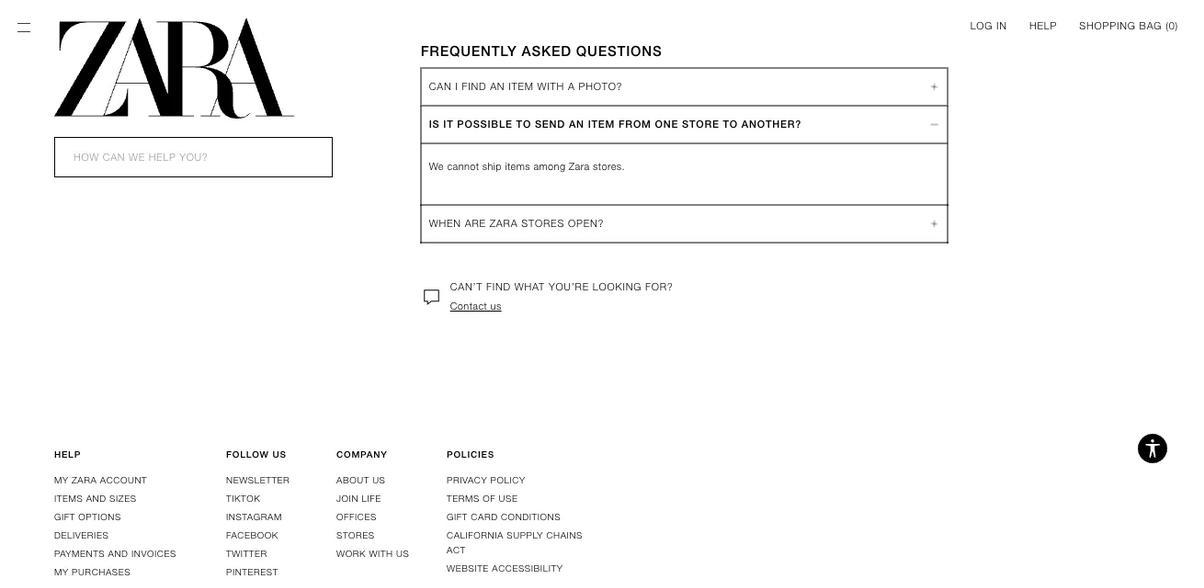 Task type: vqa. For each thing, say whether or not it's contained in the screenshot.
NEW
no



Task type: describe. For each thing, give the bounding box(es) containing it.
less image
[[924, 218, 946, 229]]

deliveries link
[[54, 530, 109, 541]]

tiktok
[[226, 493, 260, 504]]

pinterest link
[[226, 567, 278, 578]]

payments
[[54, 548, 105, 559]]

open menu image
[[15, 18, 33, 37]]

newsletter
[[226, 475, 290, 486]]

gift options link
[[54, 511, 121, 522]]

stores
[[522, 218, 565, 229]]

1 my from the top
[[54, 475, 69, 486]]

zara
[[569, 161, 590, 172]]

for?
[[645, 281, 673, 293]]

invoices
[[131, 548, 176, 559]]

send
[[535, 118, 565, 130]]

my zara account items and sizes gift options deliveries payments and invoices my purchases
[[54, 475, 176, 578]]

us up life
[[372, 475, 386, 486]]

instagram
[[226, 511, 282, 522]]

us inside can't find what you're looking for? contact us
[[491, 300, 502, 312]]

sizes
[[109, 493, 137, 504]]

item
[[588, 118, 615, 130]]

life
[[362, 493, 381, 504]]

privacy policy link
[[447, 475, 526, 486]]

instagram link
[[226, 511, 282, 522]]

among
[[534, 161, 566, 172]]

website
[[447, 563, 489, 574]]

from
[[619, 118, 651, 130]]

1 horizontal spatial help
[[1030, 20, 1057, 31]]

is it possible to send an item from one store to another? button
[[422, 106, 948, 144]]

)
[[1175, 20, 1179, 31]]

zara logo united states. image
[[54, 18, 295, 119]]

asked
[[522, 43, 572, 59]]

shopping bag ( 0 )
[[1079, 20, 1179, 31]]

zara inside 'my zara account items and sizes gift options deliveries payments and invoices my purchases'
[[72, 475, 97, 486]]

frequently asked questions
[[421, 43, 662, 59]]

supply
[[507, 530, 543, 541]]

it
[[443, 118, 454, 130]]

newsletter link
[[226, 475, 290, 486]]

questions
[[576, 43, 662, 59]]

about us link
[[336, 475, 386, 486]]

follow us
[[226, 449, 287, 460]]

stores
[[336, 530, 375, 541]]

items
[[54, 493, 83, 504]]

can't find what you're looking for? contact us
[[450, 281, 673, 312]]

us right follow
[[273, 449, 287, 460]]

contact
[[450, 300, 487, 312]]

are
[[465, 218, 486, 229]]

tiktok link
[[226, 493, 260, 504]]

my purchases link
[[54, 567, 131, 578]]

stores.
[[593, 161, 625, 172]]

0 vertical spatial and
[[86, 493, 106, 504]]

gift
[[447, 511, 468, 522]]

looking
[[593, 281, 642, 293]]

when are zara stores open? button
[[422, 205, 948, 242]]

0
[[1169, 20, 1175, 31]]

How can we help you? search field
[[54, 137, 333, 177]]

offices link
[[336, 511, 377, 522]]

act
[[447, 545, 466, 556]]

is it possible to send an item from one store to another?
[[429, 118, 802, 130]]

gift
[[54, 511, 75, 522]]

2 my from the top
[[54, 567, 69, 578]]

1 horizontal spatial and
[[108, 548, 128, 559]]

accessibility
[[492, 563, 563, 574]]

bag
[[1139, 20, 1162, 31]]

we cannot ship items among zara stores.
[[429, 161, 625, 172]]

us right with
[[396, 548, 410, 559]]

chains
[[546, 530, 583, 541]]

facebook
[[226, 530, 278, 541]]

1 vertical spatial help
[[54, 449, 81, 460]]

0 status
[[1169, 20, 1175, 31]]

facebook link
[[226, 530, 278, 541]]

shopping
[[1079, 20, 1136, 31]]

twitter
[[226, 548, 267, 559]]

of
[[483, 493, 496, 504]]

follow
[[226, 449, 269, 460]]

california
[[447, 530, 504, 541]]

join life link
[[336, 493, 381, 504]]

pinterest
[[226, 567, 278, 578]]

cannot
[[447, 161, 479, 172]]



Task type: locate. For each thing, give the bounding box(es) containing it.
gift card conditions link
[[447, 511, 561, 522]]

help link
[[1030, 18, 1057, 33]]

and up options
[[86, 493, 106, 504]]

conditions
[[501, 511, 561, 522]]

can't
[[450, 281, 483, 293]]

about us join life offices stores work with us
[[336, 475, 410, 559]]

card
[[471, 511, 498, 522]]

possible
[[457, 118, 513, 130]]

accessibility image
[[1134, 430, 1171, 467]]

deliveries
[[54, 530, 109, 541]]

0 horizontal spatial and
[[86, 493, 106, 504]]

another?
[[742, 118, 802, 130]]

my
[[54, 475, 69, 486], [54, 567, 69, 578]]

purchases
[[72, 567, 131, 578]]

privacy
[[447, 475, 487, 486]]

about
[[336, 475, 369, 486]]

work
[[336, 548, 366, 559]]

log in
[[970, 20, 1008, 31]]

2 to from the left
[[723, 118, 738, 130]]

when
[[429, 218, 461, 229]]

with
[[369, 548, 393, 559]]

terms of use link
[[447, 493, 518, 504]]

options
[[78, 511, 121, 522]]

california supply chains act link
[[447, 530, 583, 556]]

zara inside 'when are zara stores open?' dropdown button
[[490, 218, 518, 229]]

less image
[[929, 113, 940, 135]]

company
[[336, 449, 388, 460]]

website accessibility link
[[447, 563, 563, 574]]

0 horizontal spatial to
[[516, 118, 531, 130]]

items and sizes link
[[54, 493, 137, 504]]

in
[[997, 20, 1008, 31]]

policy
[[491, 475, 526, 486]]

work with us link
[[336, 548, 410, 559]]

newsletter tiktok instagram facebook twitter pinterest
[[226, 475, 290, 578]]

terms
[[447, 493, 480, 504]]

us down find
[[491, 300, 502, 312]]

1 to from the left
[[516, 118, 531, 130]]

find
[[486, 281, 511, 293]]

to right store at the top right of page
[[723, 118, 738, 130]]

1 vertical spatial zara
[[72, 475, 97, 486]]

zara right are
[[490, 218, 518, 229]]

1 horizontal spatial to
[[723, 118, 738, 130]]

frequently
[[421, 43, 517, 59]]

twitter link
[[226, 548, 267, 559]]

zara up items and sizes "link"
[[72, 475, 97, 486]]

0 horizontal spatial zara
[[72, 475, 97, 486]]

log in link
[[970, 18, 1008, 33]]

is
[[429, 118, 440, 130]]

open?
[[568, 218, 604, 229]]

0 horizontal spatial help
[[54, 449, 81, 460]]

what
[[515, 281, 545, 293]]

plus image
[[929, 213, 940, 235]]

join
[[336, 493, 359, 504]]

an
[[569, 118, 585, 130]]

policies
[[447, 449, 495, 460]]

1 vertical spatial my
[[54, 567, 69, 578]]

one
[[655, 118, 679, 130]]

help up my zara account "link"
[[54, 449, 81, 460]]

when are zara stores open?
[[429, 218, 604, 229]]

to left send
[[516, 118, 531, 130]]

we
[[429, 161, 444, 172]]

offices
[[336, 511, 377, 522]]

and up purchases
[[108, 548, 128, 559]]

help
[[1030, 20, 1057, 31], [54, 449, 81, 460]]

items
[[505, 161, 530, 172]]

use
[[499, 493, 518, 504]]

1 vertical spatial and
[[108, 548, 128, 559]]

1 horizontal spatial zara
[[490, 218, 518, 229]]

us
[[491, 300, 502, 312], [273, 449, 287, 460], [372, 475, 386, 486], [396, 548, 410, 559]]

0 vertical spatial help
[[1030, 20, 1057, 31]]

you're
[[549, 281, 589, 293]]

(
[[1166, 20, 1169, 31]]

help right in
[[1030, 20, 1057, 31]]

log
[[970, 20, 993, 31]]

store
[[682, 118, 720, 130]]

payments and invoices link
[[54, 548, 176, 559]]

account
[[100, 475, 147, 486]]

0 vertical spatial zara
[[490, 218, 518, 229]]

ship
[[483, 161, 502, 172]]

my down payments
[[54, 567, 69, 578]]

privacy policy terms of use gift card conditions california supply chains act website accessibility
[[447, 475, 583, 574]]

my up items at the bottom of page
[[54, 475, 69, 486]]

0 vertical spatial my
[[54, 475, 69, 486]]

my zara account link
[[54, 475, 147, 486]]



